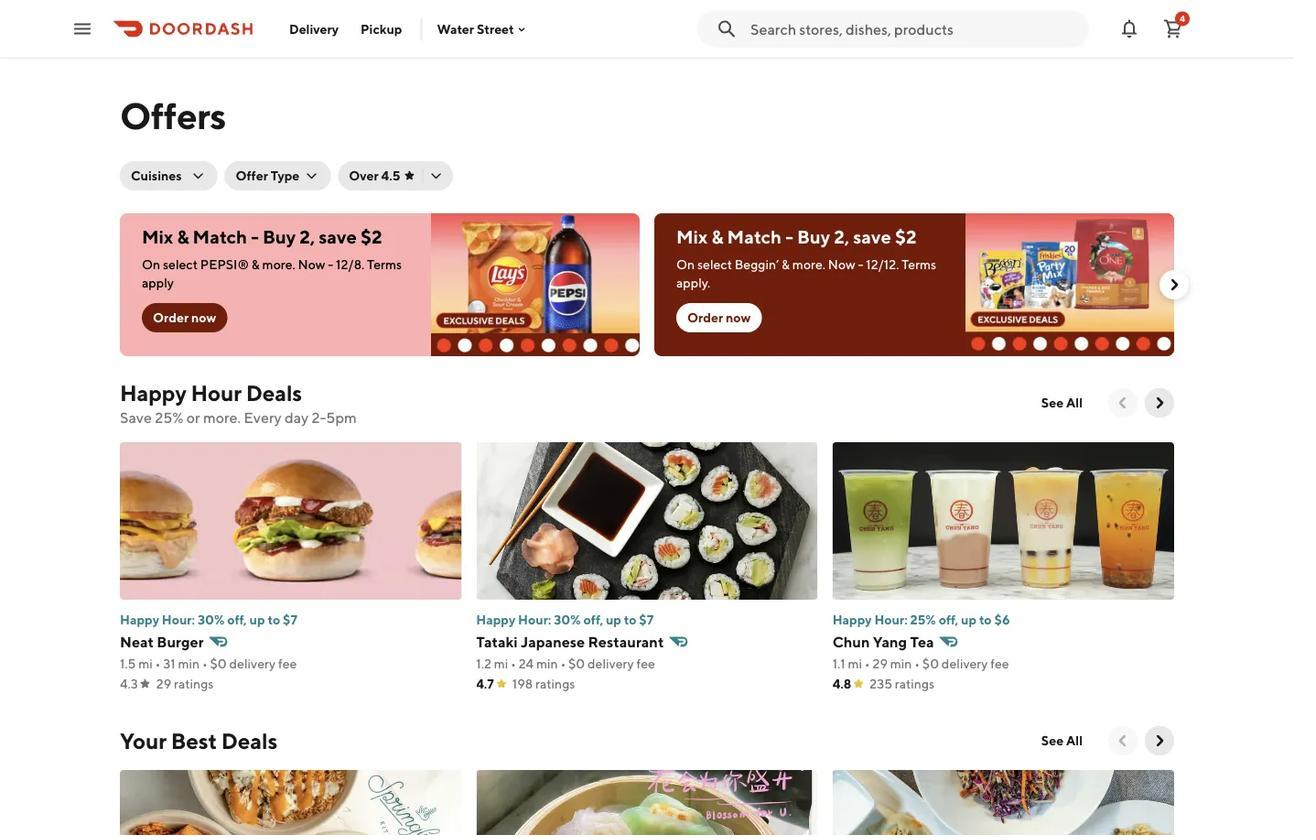 Task type: locate. For each thing, give the bounding box(es) containing it.
cuisines button
[[120, 161, 217, 190]]

deals
[[246, 380, 302, 406], [221, 728, 278, 754]]

buy for mix & match - buy 2, save $2 on select beggin' & more. now - 12/12. terms apply.
[[798, 226, 831, 248]]

1 vertical spatial deals
[[221, 728, 278, 754]]

2, for mix & match - buy 2, save $2 on select beggin' & more. now - 12/12. terms apply.
[[835, 226, 850, 248]]

2 fee from the left
[[637, 656, 656, 671]]

1 order from the left
[[153, 310, 189, 325]]

save
[[120, 409, 152, 426]]

1 buy from the left
[[263, 226, 296, 248]]

1 horizontal spatial 30%
[[554, 612, 581, 627]]

1 select from the left
[[163, 257, 198, 272]]

min for japanese
[[537, 656, 558, 671]]

more. right pepsi®
[[262, 257, 296, 272]]

select for mix & match - buy 2, save $2 on select beggin' & more. now - 12/12. terms apply.
[[698, 257, 733, 272]]

now down 'beggin''
[[726, 310, 751, 325]]

2 horizontal spatial up
[[962, 612, 977, 627]]

apply
[[142, 275, 174, 290]]

2 now from the left
[[829, 257, 856, 272]]

3 min from the left
[[891, 656, 912, 671]]

delivery
[[229, 656, 276, 671], [588, 656, 634, 671], [942, 656, 988, 671]]

0 horizontal spatial now
[[298, 257, 325, 272]]

0 horizontal spatial to
[[268, 612, 280, 627]]

1 happy hour: 30% off, up to $7 from the left
[[120, 612, 298, 627]]

offers
[[120, 93, 226, 137]]

1 delivery from the left
[[229, 656, 276, 671]]

1 now from the left
[[298, 257, 325, 272]]

1.5
[[120, 656, 136, 671]]

• up 29 ratings
[[202, 656, 208, 671]]

29 ratings
[[156, 676, 214, 691]]

2 mi from the left
[[494, 656, 508, 671]]

• down tataki japanese restaurant
[[561, 656, 566, 671]]

2 see all link from the top
[[1031, 726, 1094, 755]]

0 horizontal spatial on
[[142, 257, 160, 272]]

see left previous button of carousel image
[[1042, 395, 1064, 410]]

see all left previous button of carousel icon
[[1042, 733, 1083, 748]]

1 horizontal spatial order now
[[688, 310, 751, 325]]

0 vertical spatial see
[[1042, 395, 1064, 410]]

save
[[319, 226, 357, 248], [854, 226, 892, 248]]

3 to from the left
[[980, 612, 992, 627]]

2 all from the top
[[1067, 733, 1083, 748]]

2 up from the left
[[606, 612, 622, 627]]

1.1
[[833, 656, 846, 671]]

1 vertical spatial see all link
[[1031, 726, 1094, 755]]

30% up tataki japanese restaurant
[[554, 612, 581, 627]]

0 horizontal spatial mi
[[138, 656, 153, 671]]

happy hour: 30% off, up to $7 up tataki japanese restaurant
[[476, 612, 654, 627]]

2 match from the left
[[728, 226, 782, 248]]

0 horizontal spatial select
[[163, 257, 198, 272]]

$0 down tea
[[923, 656, 940, 671]]

delivery down restaurant in the bottom of the page
[[588, 656, 634, 671]]

ratings down 1.1 mi • 29 min • $0 delivery fee
[[895, 676, 935, 691]]

apply.
[[677, 275, 711, 290]]

2 horizontal spatial off,
[[939, 612, 959, 627]]

0 horizontal spatial off,
[[227, 612, 247, 627]]

29 down 31
[[156, 676, 171, 691]]

1 horizontal spatial $0
[[569, 656, 585, 671]]

order now
[[153, 310, 216, 325], [688, 310, 751, 325]]

2 happy hour: 30% off, up to $7 from the left
[[476, 612, 654, 627]]

1 30% from the left
[[198, 612, 225, 627]]

-
[[251, 226, 259, 248], [786, 226, 794, 248], [328, 257, 334, 272], [858, 257, 864, 272]]

1 now from the left
[[191, 310, 216, 325]]

every
[[244, 409, 282, 426]]

1.5 mi • 31 min • $0 delivery fee
[[120, 656, 297, 671]]

1 horizontal spatial $2
[[896, 226, 917, 248]]

$0 down tataki japanese restaurant
[[569, 656, 585, 671]]

1 horizontal spatial mi
[[494, 656, 508, 671]]

235
[[870, 676, 893, 691]]

1 all from the top
[[1067, 395, 1083, 410]]

delivery right 31
[[229, 656, 276, 671]]

1 horizontal spatial now
[[726, 310, 751, 325]]

to for tataki japanese restaurant
[[624, 612, 637, 627]]

now down pepsi®
[[191, 310, 216, 325]]

1 vertical spatial next button of carousel image
[[1151, 394, 1169, 412]]

2 see from the top
[[1042, 733, 1064, 748]]

happy for chun
[[833, 612, 872, 627]]

1 horizontal spatial 2,
[[835, 226, 850, 248]]

to up 1.5 mi • 31 min • $0 delivery fee
[[268, 612, 280, 627]]

mix up apply.
[[677, 226, 708, 248]]

happy up neat
[[120, 612, 159, 627]]

2 • from the left
[[202, 656, 208, 671]]

1 vertical spatial all
[[1067, 733, 1083, 748]]

30% for japanese
[[554, 612, 581, 627]]

1 hour: from the left
[[162, 612, 195, 627]]

save inside "mix & match - buy 2, save $2 on select beggin' & more. now - 12/12. terms apply."
[[854, 226, 892, 248]]

over 4.5
[[349, 168, 400, 183]]

up up 1.5 mi • 31 min • $0 delivery fee
[[250, 612, 265, 627]]

to left $6
[[980, 612, 992, 627]]

hour: up yang
[[875, 612, 908, 627]]

mix up apply on the left top of page
[[142, 226, 173, 248]]

1 horizontal spatial fee
[[637, 656, 656, 671]]

0 horizontal spatial delivery
[[229, 656, 276, 671]]

1 mix from the left
[[142, 226, 173, 248]]

1 match from the left
[[193, 226, 247, 248]]

1 vertical spatial see all
[[1042, 733, 1083, 748]]

2 horizontal spatial $0
[[923, 656, 940, 671]]

1 horizontal spatial order
[[688, 310, 723, 325]]

2 ratings from the left
[[536, 676, 575, 691]]

0 horizontal spatial buy
[[263, 226, 296, 248]]

ratings
[[174, 676, 214, 691], [536, 676, 575, 691], [895, 676, 935, 691]]

2 $2 from the left
[[896, 226, 917, 248]]

see
[[1042, 395, 1064, 410], [1042, 733, 1064, 748]]

terms for mix & match - buy 2, save $2 on select beggin' & more. now - 12/12. terms apply.
[[902, 257, 937, 272]]

mix inside "mix & match - buy 2, save $2 on select beggin' & more. now - 12/12. terms apply."
[[677, 226, 708, 248]]

1 fee from the left
[[278, 656, 297, 671]]

0 horizontal spatial more.
[[203, 409, 241, 426]]

now left the 12/8. at the left of page
[[298, 257, 325, 272]]

match
[[193, 226, 247, 248], [728, 226, 782, 248]]

up for neat burger
[[250, 612, 265, 627]]

0 vertical spatial see all link
[[1031, 388, 1094, 418]]

ratings for burger
[[174, 676, 214, 691]]

$7 for tataki japanese restaurant
[[640, 612, 654, 627]]

deals up every
[[246, 380, 302, 406]]

over 4.5 button
[[338, 161, 453, 190]]

buy inside "mix & match - buy 2, save $2 on select beggin' & more. now - 12/12. terms apply."
[[798, 226, 831, 248]]

see all
[[1042, 395, 1083, 410], [1042, 733, 1083, 748]]

happy up chun
[[833, 612, 872, 627]]

delivery down happy hour: 25% off, up to $6
[[942, 656, 988, 671]]

1 $0 from the left
[[210, 656, 227, 671]]

2 to from the left
[[624, 612, 637, 627]]

2,
[[300, 226, 315, 248], [835, 226, 850, 248]]

on up apply on the left top of page
[[142, 257, 160, 272]]

on inside mix & match - buy 2, save $2 on select pepsi® & more. now - 12/8. terms apply
[[142, 257, 160, 272]]

1 horizontal spatial buy
[[798, 226, 831, 248]]

previous button of carousel image
[[1114, 394, 1133, 412]]

1 horizontal spatial now
[[829, 257, 856, 272]]

2 buy from the left
[[798, 226, 831, 248]]

3 off, from the left
[[939, 612, 959, 627]]

all left previous button of carousel image
[[1067, 395, 1083, 410]]

1 vertical spatial see
[[1042, 733, 1064, 748]]

1 terms from the left
[[367, 257, 402, 272]]

$2
[[361, 226, 382, 248], [896, 226, 917, 248]]

2 delivery from the left
[[588, 656, 634, 671]]

order now down apply.
[[688, 310, 751, 325]]

match inside "mix & match - buy 2, save $2 on select beggin' & more. now - 12/12. terms apply."
[[728, 226, 782, 248]]

now
[[298, 257, 325, 272], [829, 257, 856, 272]]

1 min from the left
[[178, 656, 200, 671]]

1 to from the left
[[268, 612, 280, 627]]

order down apply on the left top of page
[[153, 310, 189, 325]]

deals for best
[[221, 728, 278, 754]]

off,
[[227, 612, 247, 627], [584, 612, 604, 627], [939, 612, 959, 627]]

1 horizontal spatial min
[[537, 656, 558, 671]]

beggin'
[[735, 257, 780, 272]]

happy hour deals save 25% or more. every day 2-5pm
[[120, 380, 357, 426]]

0 horizontal spatial happy hour: 30% off, up to $7
[[120, 612, 298, 627]]

2 mix from the left
[[677, 226, 708, 248]]

1 save from the left
[[319, 226, 357, 248]]

select inside "mix & match - buy 2, save $2 on select beggin' & more. now - 12/12. terms apply."
[[698, 257, 733, 272]]

yang
[[873, 633, 908, 651]]

terms inside mix & match - buy 2, save $2 on select pepsi® & more. now - 12/8. terms apply
[[367, 257, 402, 272]]

2 horizontal spatial delivery
[[942, 656, 988, 671]]

•
[[155, 656, 161, 671], [202, 656, 208, 671], [511, 656, 516, 671], [561, 656, 566, 671], [865, 656, 871, 671], [915, 656, 920, 671]]

4
[[1180, 13, 1186, 24]]

1 horizontal spatial 29
[[873, 656, 888, 671]]

on inside "mix & match - buy 2, save $2 on select beggin' & more. now - 12/12. terms apply."
[[677, 257, 695, 272]]

0 vertical spatial 25%
[[155, 409, 184, 426]]

$0
[[210, 656, 227, 671], [569, 656, 585, 671], [923, 656, 940, 671]]

off, up 1.5 mi • 31 min • $0 delivery fee
[[227, 612, 247, 627]]

neat burger
[[120, 633, 204, 651]]

fee
[[278, 656, 297, 671], [637, 656, 656, 671], [991, 656, 1010, 671]]

2 horizontal spatial min
[[891, 656, 912, 671]]

0 horizontal spatial 2,
[[300, 226, 315, 248]]

1 horizontal spatial happy hour: 30% off, up to $7
[[476, 612, 654, 627]]

1 horizontal spatial hour:
[[518, 612, 552, 627]]

$0 for yang
[[923, 656, 940, 671]]

3 $0 from the left
[[923, 656, 940, 671]]

0 horizontal spatial $7
[[283, 612, 298, 627]]

order now button down apply on the left top of page
[[142, 303, 227, 332]]

off, up tataki japanese restaurant
[[584, 612, 604, 627]]

chun yang tea
[[833, 633, 935, 651]]

1 horizontal spatial off,
[[584, 612, 604, 627]]

12/12.
[[867, 257, 900, 272]]

order now down apply on the left top of page
[[153, 310, 216, 325]]

1 horizontal spatial save
[[854, 226, 892, 248]]

2 terms from the left
[[902, 257, 937, 272]]

0 horizontal spatial 25%
[[155, 409, 184, 426]]

1 2, from the left
[[300, 226, 315, 248]]

up left $6
[[962, 612, 977, 627]]

more. inside mix & match - buy 2, save $2 on select pepsi® & more. now - 12/8. terms apply
[[262, 257, 296, 272]]

now inside mix & match - buy 2, save $2 on select pepsi® & more. now - 12/8. terms apply
[[298, 257, 325, 272]]

0 horizontal spatial up
[[250, 612, 265, 627]]

select up apply.
[[698, 257, 733, 272]]

2 horizontal spatial mi
[[848, 656, 863, 671]]

mix
[[142, 226, 173, 248], [677, 226, 708, 248]]

order now button for mix & match - buy 2, save $2 on select beggin' & more. now - 12/12. terms apply.
[[677, 303, 762, 332]]

happy
[[120, 380, 187, 406], [120, 612, 159, 627], [476, 612, 516, 627], [833, 612, 872, 627]]

select inside mix & match - buy 2, save $2 on select pepsi® & more. now - 12/8. terms apply
[[163, 257, 198, 272]]

0 horizontal spatial mix
[[142, 226, 173, 248]]

see all link left previous button of carousel image
[[1031, 388, 1094, 418]]

offer type
[[236, 168, 300, 183]]

order
[[153, 310, 189, 325], [688, 310, 723, 325]]

match inside mix & match - buy 2, save $2 on select pepsi® & more. now - 12/8. terms apply
[[193, 226, 247, 248]]

2-
[[312, 409, 326, 426]]

1 see from the top
[[1042, 395, 1064, 410]]

2 select from the left
[[698, 257, 733, 272]]

0 vertical spatial deals
[[246, 380, 302, 406]]

2 30% from the left
[[554, 612, 581, 627]]

30%
[[198, 612, 225, 627], [554, 612, 581, 627]]

0 vertical spatial see all
[[1042, 395, 1083, 410]]

mi right "1.1" on the bottom of the page
[[848, 656, 863, 671]]

up up restaurant in the bottom of the page
[[606, 612, 622, 627]]

1.2 mi • 24 min • $0 delivery fee
[[476, 656, 656, 671]]

off, for japanese
[[584, 612, 604, 627]]

25%
[[155, 409, 184, 426], [911, 612, 937, 627]]

select
[[163, 257, 198, 272], [698, 257, 733, 272]]

buy inside mix & match - buy 2, save $2 on select pepsi® & more. now - 12/8. terms apply
[[263, 226, 296, 248]]

29
[[873, 656, 888, 671], [156, 676, 171, 691]]

1 horizontal spatial match
[[728, 226, 782, 248]]

happy hour: 30% off, up to $7 for burger
[[120, 612, 298, 627]]

2 save from the left
[[854, 226, 892, 248]]

0 vertical spatial 29
[[873, 656, 888, 671]]

1 ratings from the left
[[174, 676, 214, 691]]

30% for burger
[[198, 612, 225, 627]]

$0 up 29 ratings
[[210, 656, 227, 671]]

save for mix & match - buy 2, save $2 on select pepsi® & more. now - 12/8. terms apply
[[319, 226, 357, 248]]

2 2, from the left
[[835, 226, 850, 248]]

off, up 1.1 mi • 29 min • $0 delivery fee
[[939, 612, 959, 627]]

tea
[[911, 633, 935, 651]]

29 up 235
[[873, 656, 888, 671]]

2 see all from the top
[[1042, 733, 1083, 748]]

3 up from the left
[[962, 612, 977, 627]]

ratings down 1.5 mi • 31 min • $0 delivery fee
[[174, 676, 214, 691]]

next button of carousel image
[[1166, 276, 1184, 294], [1151, 394, 1169, 412], [1151, 732, 1169, 750]]

next button of carousel image for previous button of carousel icon
[[1151, 732, 1169, 750]]

happy hour: 30% off, up to $7 up burger
[[120, 612, 298, 627]]

$2 up the 12/8. at the left of page
[[361, 226, 382, 248]]

save up the 12/8. at the left of page
[[319, 226, 357, 248]]

2 horizontal spatial hour:
[[875, 612, 908, 627]]

3 mi from the left
[[848, 656, 863, 671]]

0 horizontal spatial order now button
[[142, 303, 227, 332]]

mi right the 1.5
[[138, 656, 153, 671]]

terms inside "mix & match - buy 2, save $2 on select beggin' & more. now - 12/12. terms apply."
[[902, 257, 937, 272]]

2, inside "mix & match - buy 2, save $2 on select beggin' & more. now - 12/12. terms apply."
[[835, 226, 850, 248]]

3 delivery from the left
[[942, 656, 988, 671]]

to for neat burger
[[268, 612, 280, 627]]

delivery for neat burger
[[229, 656, 276, 671]]

1.1 mi • 29 min • $0 delivery fee
[[833, 656, 1010, 671]]

more. inside "mix & match - buy 2, save $2 on select beggin' & more. now - 12/12. terms apply."
[[793, 257, 826, 272]]

1 horizontal spatial on
[[677, 257, 695, 272]]

2, inside mix & match - buy 2, save $2 on select pepsi® & more. now - 12/8. terms apply
[[300, 226, 315, 248]]

$2 inside "mix & match - buy 2, save $2 on select beggin' & more. now - 12/12. terms apply."
[[896, 226, 917, 248]]

1 vertical spatial 29
[[156, 676, 171, 691]]

match up pepsi®
[[193, 226, 247, 248]]

2 $0 from the left
[[569, 656, 585, 671]]

0 horizontal spatial save
[[319, 226, 357, 248]]

$2 up 12/12.
[[896, 226, 917, 248]]

1 horizontal spatial delivery
[[588, 656, 634, 671]]

0 horizontal spatial order
[[153, 310, 189, 325]]

mix inside mix & match - buy 2, save $2 on select pepsi® & more. now - 12/8. terms apply
[[142, 226, 173, 248]]

1 vertical spatial 25%
[[911, 612, 937, 627]]

$7
[[283, 612, 298, 627], [640, 612, 654, 627]]

mi for tataki
[[494, 656, 508, 671]]

1 up from the left
[[250, 612, 265, 627]]

4.5
[[382, 168, 400, 183]]

2 min from the left
[[537, 656, 558, 671]]

• left 24
[[511, 656, 516, 671]]

save inside mix & match - buy 2, save $2 on select pepsi® & more. now - 12/8. terms apply
[[319, 226, 357, 248]]

1 horizontal spatial terms
[[902, 257, 937, 272]]

happy hour: 25% off, up to $6
[[833, 612, 1011, 627]]

1 horizontal spatial $7
[[640, 612, 654, 627]]

now left 12/12.
[[829, 257, 856, 272]]

1 horizontal spatial up
[[606, 612, 622, 627]]

1 order now button from the left
[[142, 303, 227, 332]]

to
[[268, 612, 280, 627], [624, 612, 637, 627], [980, 612, 992, 627]]

$0 for burger
[[210, 656, 227, 671]]

2 horizontal spatial ratings
[[895, 676, 935, 691]]

0 horizontal spatial hour:
[[162, 612, 195, 627]]

all
[[1067, 395, 1083, 410], [1067, 733, 1083, 748]]

hour: up burger
[[162, 612, 195, 627]]

see left previous button of carousel icon
[[1042, 733, 1064, 748]]

on up apply.
[[677, 257, 695, 272]]

select up apply on the left top of page
[[163, 257, 198, 272]]

25% left the or
[[155, 409, 184, 426]]

2 horizontal spatial more.
[[793, 257, 826, 272]]

2 off, from the left
[[584, 612, 604, 627]]

more. down "hour"
[[203, 409, 241, 426]]

0 horizontal spatial ratings
[[174, 676, 214, 691]]

terms right 12/12.
[[902, 257, 937, 272]]

0 horizontal spatial min
[[178, 656, 200, 671]]

1 horizontal spatial order now button
[[677, 303, 762, 332]]

0 horizontal spatial match
[[193, 226, 247, 248]]

now
[[191, 310, 216, 325], [726, 310, 751, 325]]

now for mix & match - buy 2, save $2 on select pepsi® & more. now - 12/8. terms apply
[[298, 257, 325, 272]]

happy up tataki
[[476, 612, 516, 627]]

0 horizontal spatial terms
[[367, 257, 402, 272]]

street
[[477, 21, 514, 36]]

match for mix & match - buy 2, save $2 on select beggin' & more. now - 12/12. terms apply.
[[728, 226, 782, 248]]

see all left previous button of carousel image
[[1042, 395, 1083, 410]]

1 mi from the left
[[138, 656, 153, 671]]

$6
[[995, 612, 1011, 627]]

3 fee from the left
[[991, 656, 1010, 671]]

4 • from the left
[[561, 656, 566, 671]]

0 horizontal spatial fee
[[278, 656, 297, 671]]

2 order from the left
[[688, 310, 723, 325]]

1 horizontal spatial to
[[624, 612, 637, 627]]

2 $7 from the left
[[640, 612, 654, 627]]

mix & match - buy 2, save $2 on select beggin' & more. now - 12/12. terms apply.
[[677, 226, 937, 290]]

&
[[177, 226, 189, 248], [712, 226, 724, 248], [252, 257, 260, 272], [782, 257, 790, 272]]

2 on from the left
[[677, 257, 695, 272]]

deals inside happy hour deals save 25% or more. every day 2-5pm
[[246, 380, 302, 406]]

1 $2 from the left
[[361, 226, 382, 248]]

match up 'beggin''
[[728, 226, 782, 248]]

30% up burger
[[198, 612, 225, 627]]

order now button down apply.
[[677, 303, 762, 332]]

min right 31
[[178, 656, 200, 671]]

mi for chun
[[848, 656, 863, 671]]

delivery button
[[278, 14, 350, 43]]

up for tataki japanese restaurant
[[606, 612, 622, 627]]

1 $7 from the left
[[283, 612, 298, 627]]

mi
[[138, 656, 153, 671], [494, 656, 508, 671], [848, 656, 863, 671]]

1 horizontal spatial ratings
[[536, 676, 575, 691]]

• down tea
[[915, 656, 920, 671]]

see all link left previous button of carousel icon
[[1031, 726, 1094, 755]]

2 order now button from the left
[[677, 303, 762, 332]]

match for mix & match - buy 2, save $2 on select pepsi® & more. now - 12/8. terms apply
[[193, 226, 247, 248]]

terms right the 12/8. at the left of page
[[367, 257, 402, 272]]

pickup
[[361, 21, 402, 36]]

now inside "mix & match - buy 2, save $2 on select beggin' & more. now - 12/12. terms apply."
[[829, 257, 856, 272]]

all left previous button of carousel icon
[[1067, 733, 1083, 748]]

5 items, open order cart image
[[1163, 18, 1185, 40]]

happy up save
[[120, 380, 187, 406]]

0 horizontal spatial $0
[[210, 656, 227, 671]]

deals right best
[[221, 728, 278, 754]]

happy hour: 30% off, up to $7
[[120, 612, 298, 627], [476, 612, 654, 627]]

order down apply.
[[688, 310, 723, 325]]

ratings down 1.2 mi • 24 min • $0 delivery fee
[[536, 676, 575, 691]]

1 horizontal spatial select
[[698, 257, 733, 272]]

on for mix & match - buy 2, save $2 on select pepsi® & more. now - 12/8. terms apply
[[142, 257, 160, 272]]

1 order now from the left
[[153, 310, 216, 325]]

0 horizontal spatial now
[[191, 310, 216, 325]]

min up "235 ratings"
[[891, 656, 912, 671]]

1 off, from the left
[[227, 612, 247, 627]]

3 hour: from the left
[[875, 612, 908, 627]]

0 horizontal spatial order now
[[153, 310, 216, 325]]

2 hour: from the left
[[518, 612, 552, 627]]

2 now from the left
[[726, 310, 751, 325]]

1 on from the left
[[142, 257, 160, 272]]

happy for tataki
[[476, 612, 516, 627]]

see for previous button of carousel image
[[1042, 395, 1064, 410]]

• up 235
[[865, 656, 871, 671]]

japanese
[[521, 633, 585, 651]]

hour: for yang
[[875, 612, 908, 627]]

1 horizontal spatial more.
[[262, 257, 296, 272]]

1 horizontal spatial mix
[[677, 226, 708, 248]]

3 • from the left
[[511, 656, 516, 671]]

up
[[250, 612, 265, 627], [606, 612, 622, 627], [962, 612, 977, 627]]

to up restaurant in the bottom of the page
[[624, 612, 637, 627]]

25% up tea
[[911, 612, 937, 627]]

2 horizontal spatial to
[[980, 612, 992, 627]]

2 order now from the left
[[688, 310, 751, 325]]

more. right 'beggin''
[[793, 257, 826, 272]]

ratings for japanese
[[536, 676, 575, 691]]

deals for hour
[[246, 380, 302, 406]]

0 vertical spatial all
[[1067, 395, 1083, 410]]

mi right the 1.2 on the left bottom
[[494, 656, 508, 671]]

hour: up japanese on the bottom left of the page
[[518, 612, 552, 627]]

4.3
[[120, 676, 138, 691]]

1 see all link from the top
[[1031, 388, 1094, 418]]

$2 inside mix & match - buy 2, save $2 on select pepsi® & more. now - 12/8. terms apply
[[361, 226, 382, 248]]

0 horizontal spatial $2
[[361, 226, 382, 248]]

min up 198 ratings
[[537, 656, 558, 671]]

3 ratings from the left
[[895, 676, 935, 691]]

burger
[[157, 633, 204, 651]]

more. for mix & match - buy 2, save $2 on select beggin' & more. now - 12/12. terms apply.
[[793, 257, 826, 272]]

2 horizontal spatial fee
[[991, 656, 1010, 671]]

0 horizontal spatial 30%
[[198, 612, 225, 627]]

select for mix & match - buy 2, save $2 on select pepsi® & more. now - 12/8. terms apply
[[163, 257, 198, 272]]

to for chun yang tea
[[980, 612, 992, 627]]

hour:
[[162, 612, 195, 627], [518, 612, 552, 627], [875, 612, 908, 627]]

0 horizontal spatial 29
[[156, 676, 171, 691]]

more.
[[262, 257, 296, 272], [793, 257, 826, 272], [203, 409, 241, 426]]

• left 31
[[155, 656, 161, 671]]

on
[[142, 257, 160, 272], [677, 257, 695, 272]]

save up 12/12.
[[854, 226, 892, 248]]

2 vertical spatial next button of carousel image
[[1151, 732, 1169, 750]]

1 see all from the top
[[1042, 395, 1083, 410]]



Task type: describe. For each thing, give the bounding box(es) containing it.
$7 for neat burger
[[283, 612, 298, 627]]

neat
[[120, 633, 154, 651]]

open menu image
[[71, 18, 93, 40]]

order now button for mix & match - buy 2, save $2 on select pepsi® & more. now - 12/8. terms apply
[[142, 303, 227, 332]]

pepsi®
[[200, 257, 249, 272]]

save for mix & match - buy 2, save $2 on select beggin' & more. now - 12/12. terms apply.
[[854, 226, 892, 248]]

all for previous button of carousel icon
[[1067, 733, 1083, 748]]

delivery
[[289, 21, 339, 36]]

fee for neat burger
[[278, 656, 297, 671]]

hour: for burger
[[162, 612, 195, 627]]

type
[[271, 168, 300, 183]]

$2 for mix & match - buy 2, save $2 on select pepsi® & more. now - 12/8. terms apply
[[361, 226, 382, 248]]

order now for mix & match - buy 2, save $2 on select beggin' & more. now - 12/12. terms apply.
[[688, 310, 751, 325]]

31
[[163, 656, 175, 671]]

order for mix & match - buy 2, save $2 on select pepsi® & more. now - 12/8. terms apply
[[153, 310, 189, 325]]

happy for neat
[[120, 612, 159, 627]]

delivery for chun yang tea
[[942, 656, 988, 671]]

pickup button
[[350, 14, 413, 43]]

$2 for mix & match - buy 2, save $2 on select beggin' & more. now - 12/12. terms apply.
[[896, 226, 917, 248]]

fee for chun yang tea
[[991, 656, 1010, 671]]

happy inside happy hour deals save 25% or more. every day 2-5pm
[[120, 380, 187, 406]]

offer
[[236, 168, 268, 183]]

24
[[519, 656, 534, 671]]

see all link for previous button of carousel icon
[[1031, 726, 1094, 755]]

min for burger
[[178, 656, 200, 671]]

1.2
[[476, 656, 492, 671]]

more. for mix & match - buy 2, save $2 on select pepsi® & more. now - 12/8. terms apply
[[262, 257, 296, 272]]

best
[[171, 728, 217, 754]]

mix for mix & match - buy 2, save $2 on select pepsi® & more. now - 12/8. terms apply
[[142, 226, 173, 248]]

delivery for tataki japanese restaurant
[[588, 656, 634, 671]]

water street button
[[437, 21, 529, 36]]

tataki japanese restaurant
[[476, 633, 664, 651]]

25% inside happy hour deals save 25% or more. every day 2-5pm
[[155, 409, 184, 426]]

terms for mix & match - buy 2, save $2 on select pepsi® & more. now - 12/8. terms apply
[[367, 257, 402, 272]]

your best deals link
[[120, 726, 278, 755]]

5pm
[[326, 409, 357, 426]]

or
[[187, 409, 200, 426]]

198
[[513, 676, 533, 691]]

water
[[437, 21, 474, 36]]

see all link for previous button of carousel image
[[1031, 388, 1094, 418]]

mix for mix & match - buy 2, save $2 on select beggin' & more. now - 12/12. terms apply.
[[677, 226, 708, 248]]

now for mix & match - buy 2, save $2 on select pepsi® & more. now - 12/8. terms apply
[[191, 310, 216, 325]]

water street
[[437, 21, 514, 36]]

1 horizontal spatial 25%
[[911, 612, 937, 627]]

your
[[120, 728, 167, 754]]

day
[[285, 409, 309, 426]]

min for yang
[[891, 656, 912, 671]]

0 vertical spatial next button of carousel image
[[1166, 276, 1184, 294]]

off, for yang
[[939, 612, 959, 627]]

chun
[[833, 633, 870, 651]]

hour
[[191, 380, 242, 406]]

1 • from the left
[[155, 656, 161, 671]]

6 • from the left
[[915, 656, 920, 671]]

235 ratings
[[870, 676, 935, 691]]

happy hour: 30% off, up to $7 for japanese
[[476, 612, 654, 627]]

4.7
[[476, 676, 494, 691]]

198 ratings
[[513, 676, 575, 691]]

your best deals
[[120, 728, 278, 754]]

Store search: begin typing to search for stores available on DoorDash text field
[[751, 19, 1079, 39]]

2, for mix & match - buy 2, save $2 on select pepsi® & more. now - 12/8. terms apply
[[300, 226, 315, 248]]

previous button of carousel image
[[1114, 732, 1133, 750]]

4 button
[[1156, 11, 1192, 47]]

up for chun yang tea
[[962, 612, 977, 627]]

over
[[349, 168, 379, 183]]

see for previous button of carousel icon
[[1042, 733, 1064, 748]]

more. inside happy hour deals save 25% or more. every day 2-5pm
[[203, 409, 241, 426]]

5 • from the left
[[865, 656, 871, 671]]

fee for tataki japanese restaurant
[[637, 656, 656, 671]]

notification bell image
[[1119, 18, 1141, 40]]

buy for mix & match - buy 2, save $2 on select pepsi® & more. now - 12/8. terms apply
[[263, 226, 296, 248]]

restaurant
[[588, 633, 664, 651]]

see all for previous button of carousel icon
[[1042, 733, 1083, 748]]

tataki
[[476, 633, 518, 651]]

ratings for yang
[[895, 676, 935, 691]]

mix & match - buy 2, save $2 on select pepsi® & more. now - 12/8. terms apply
[[142, 226, 402, 290]]

$0 for japanese
[[569, 656, 585, 671]]

all for previous button of carousel image
[[1067, 395, 1083, 410]]

mi for neat
[[138, 656, 153, 671]]

order for mix & match - buy 2, save $2 on select beggin' & more. now - 12/12. terms apply.
[[688, 310, 723, 325]]

see all for previous button of carousel image
[[1042, 395, 1083, 410]]

on for mix & match - buy 2, save $2 on select beggin' & more. now - 12/12. terms apply.
[[677, 257, 695, 272]]

hour: for japanese
[[518, 612, 552, 627]]

next button of carousel image for previous button of carousel image
[[1151, 394, 1169, 412]]

order now for mix & match - buy 2, save $2 on select pepsi® & more. now - 12/8. terms apply
[[153, 310, 216, 325]]

cuisines
[[131, 168, 182, 183]]

off, for burger
[[227, 612, 247, 627]]

now for mix & match - buy 2, save $2 on select beggin' & more. now - 12/12. terms apply.
[[829, 257, 856, 272]]

12/8.
[[336, 257, 365, 272]]

offer type button
[[225, 161, 331, 190]]

now for mix & match - buy 2, save $2 on select beggin' & more. now - 12/12. terms apply.
[[726, 310, 751, 325]]

4.8
[[833, 676, 852, 691]]



Task type: vqa. For each thing, say whether or not it's contained in the screenshot.


